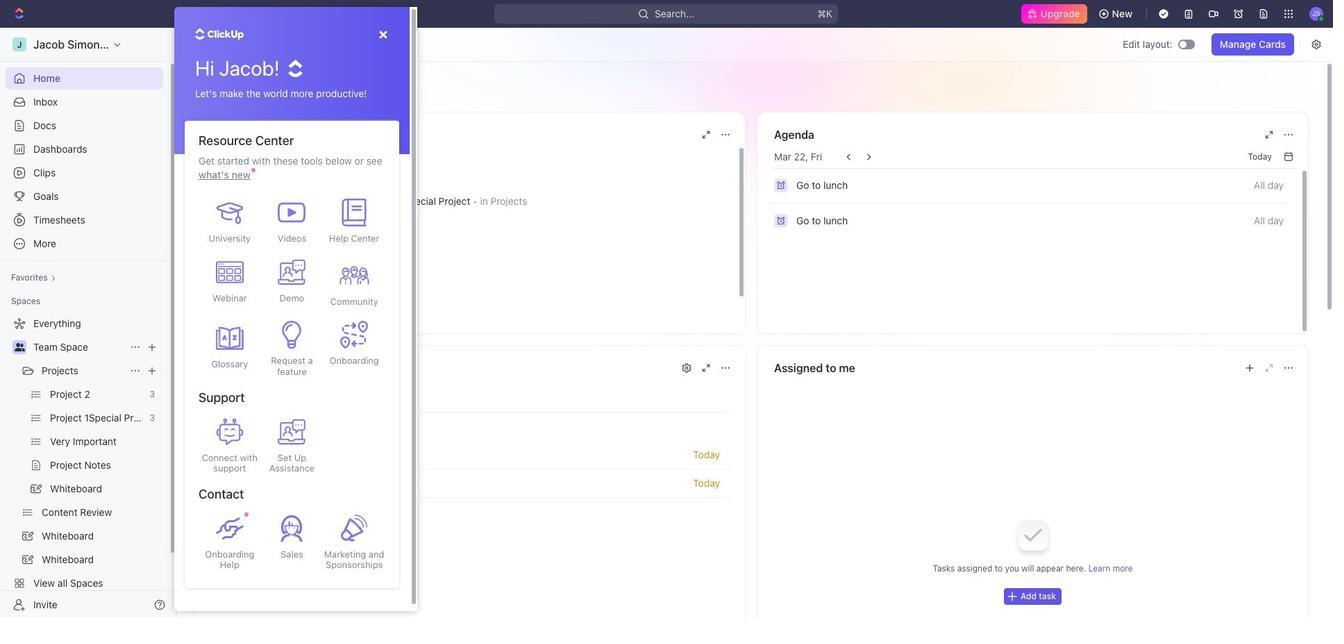 Task type: locate. For each thing, give the bounding box(es) containing it.
tree
[[6, 313, 163, 618]]

tree inside the sidebar navigation
[[6, 313, 163, 618]]

tab
[[286, 379, 345, 413]]

tab list
[[208, 379, 731, 413]]

user group image
[[14, 343, 25, 351]]

user group image
[[211, 241, 222, 250]]



Task type: vqa. For each thing, say whether or not it's contained in the screenshot.
user group image to the left
yes



Task type: describe. For each thing, give the bounding box(es) containing it.
sidebar navigation
[[0, 28, 177, 618]]



